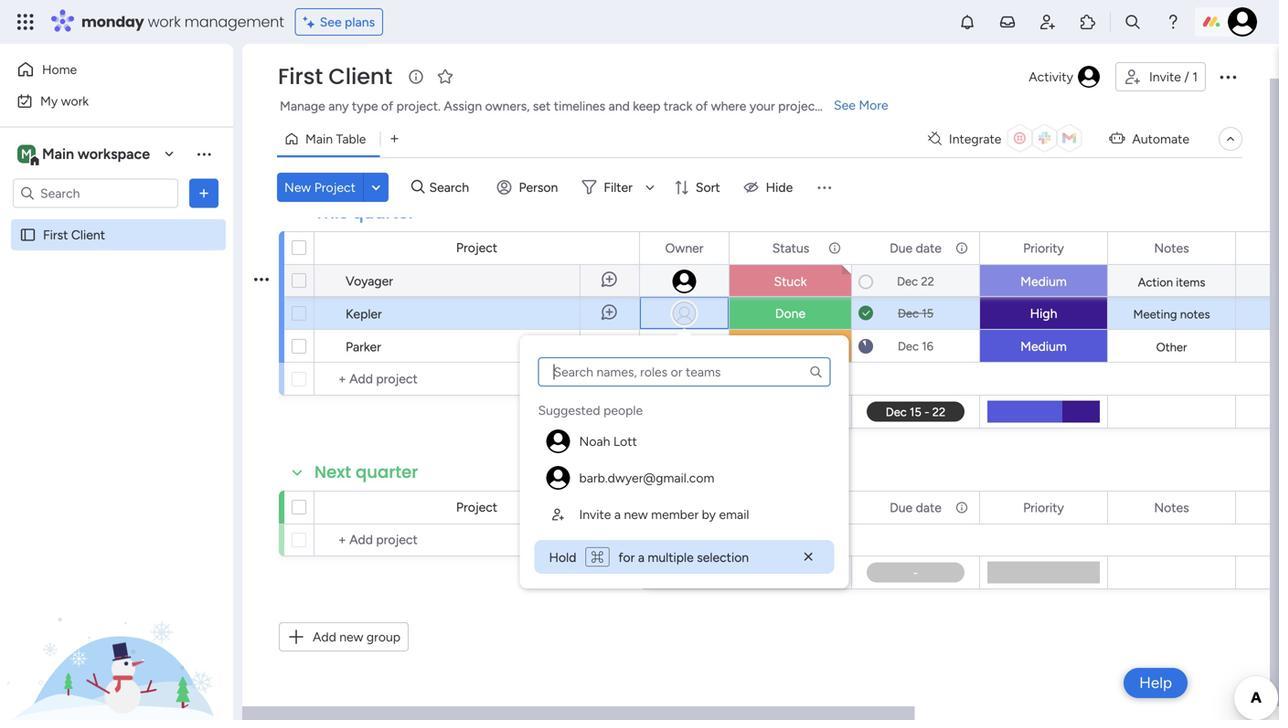 Task type: vqa. For each thing, say whether or not it's contained in the screenshot.
THE NEXT QUARTER
yes



Task type: describe. For each thing, give the bounding box(es) containing it.
new inside button
[[339, 629, 363, 645]]

15
[[922, 306, 934, 321]]

1 notes from the top
[[1154, 240, 1189, 256]]

plans
[[345, 14, 375, 30]]

this
[[315, 201, 348, 224]]

first client inside list box
[[43, 227, 105, 243]]

next
[[315, 461, 351, 484]]

2 notes from the top
[[1154, 500, 1189, 516]]

see plans
[[320, 14, 375, 30]]

main for main workspace
[[42, 145, 74, 163]]

main for main table
[[305, 131, 333, 147]]

keep
[[633, 98, 660, 114]]

dec for dec 16
[[898, 339, 919, 354]]

1 priority field from the top
[[1019, 238, 1069, 258]]

workspace options image
[[195, 145, 213, 163]]

search everything image
[[1124, 13, 1142, 31]]

public board image
[[19, 226, 37, 244]]

⌘
[[591, 550, 604, 565]]

inbox image
[[998, 13, 1017, 31]]

where
[[711, 98, 746, 114]]

noah
[[579, 434, 610, 449]]

and
[[609, 98, 630, 114]]

this quarter
[[315, 201, 415, 224]]

dialog containing suggested people
[[520, 336, 849, 589]]

[object object] element containing invite a new member by email
[[538, 496, 831, 533]]

2 priority field from the top
[[1019, 498, 1069, 518]]

timelines
[[554, 98, 605, 114]]

stands.
[[823, 98, 863, 114]]

1 horizontal spatial first
[[278, 61, 323, 92]]

activity
[[1029, 69, 1073, 85]]

group
[[367, 629, 401, 645]]

lott
[[613, 434, 637, 449]]

1 of from the left
[[381, 98, 393, 114]]

project for this quarter
[[456, 240, 497, 256]]

add view image
[[391, 132, 398, 146]]

tree grid inside list box
[[538, 394, 831, 533]]

filter button
[[574, 173, 661, 202]]

invite / 1
[[1149, 69, 1198, 85]]

Status field
[[768, 238, 814, 258]]

1 horizontal spatial first client
[[278, 61, 392, 92]]

suggested people row
[[538, 394, 643, 420]]

integrate
[[949, 131, 1001, 147]]

member
[[651, 507, 699, 522]]

it
[[821, 339, 828, 354]]

add
[[313, 629, 336, 645]]

first inside list box
[[43, 227, 68, 243]]

next quarter
[[315, 461, 418, 484]]

by
[[702, 507, 716, 522]]

items
[[1176, 275, 1205, 290]]

my work
[[40, 93, 89, 109]]

any
[[328, 98, 349, 114]]

2 due from the top
[[890, 500, 913, 516]]

hide button
[[737, 173, 804, 202]]

notes
[[1180, 307, 1210, 322]]

select product image
[[16, 13, 35, 31]]

for
[[618, 550, 635, 565]]

table
[[336, 131, 366, 147]]

parker
[[346, 339, 381, 355]]

1 owner field from the top
[[661, 238, 708, 258]]

set
[[533, 98, 551, 114]]

see for see more
[[834, 97, 856, 113]]

your
[[750, 98, 775, 114]]

2 medium from the top
[[1020, 339, 1067, 354]]

on
[[803, 339, 817, 354]]

invite for invite a new member by email
[[579, 507, 611, 522]]

collapse board header image
[[1223, 132, 1238, 146]]

1 due date field from the top
[[885, 238, 946, 258]]

other
[[1156, 340, 1187, 355]]

more
[[859, 97, 888, 113]]

close image
[[800, 548, 818, 566]]

autopilot image
[[1109, 126, 1125, 150]]

noah lott
[[579, 434, 637, 449]]

arrow down image
[[639, 176, 661, 198]]

action
[[1138, 275, 1173, 290]]

owners,
[[485, 98, 530, 114]]

new project button
[[277, 173, 363, 202]]

main table button
[[277, 124, 380, 154]]

1 vertical spatial options image
[[703, 233, 716, 264]]

selection
[[697, 550, 749, 565]]

Search field
[[425, 175, 480, 200]]

see for see plans
[[320, 14, 342, 30]]

multiple
[[648, 550, 694, 565]]

First Client field
[[273, 61, 397, 92]]

a for for
[[638, 550, 645, 565]]

management
[[184, 11, 284, 32]]

2 due date field from the top
[[885, 498, 946, 518]]

apps image
[[1079, 13, 1097, 31]]

sort button
[[666, 173, 731, 202]]

noah lott image
[[1228, 7, 1257, 37]]

kepler
[[346, 306, 382, 322]]

for a multiple selection
[[615, 550, 749, 565]]

new
[[284, 180, 311, 195]]

notifications image
[[958, 13, 976, 31]]

invite a new member by email
[[579, 507, 749, 522]]

1 notes field from the top
[[1150, 238, 1194, 258]]

new inside [object object] element
[[624, 507, 648, 522]]

home button
[[11, 55, 197, 84]]

1 date from the top
[[916, 240, 942, 256]]

lottie animation image
[[0, 536, 233, 720]]

my work button
[[11, 86, 197, 116]]

people
[[603, 403, 643, 418]]

dec 22
[[897, 274, 934, 289]]

2 vertical spatial options image
[[954, 492, 966, 523]]

filter
[[604, 180, 633, 195]]

1 due from the top
[[890, 240, 913, 256]]

see plans button
[[295, 8, 383, 36]]

sort
[[696, 180, 720, 195]]

add new group
[[313, 629, 401, 645]]

monday work management
[[81, 11, 284, 32]]

owner for second owner 'field' from the bottom of the page
[[665, 240, 704, 256]]

working
[[752, 339, 800, 354]]

automate
[[1132, 131, 1189, 147]]

working on it
[[752, 339, 828, 354]]

v2 search image
[[411, 177, 425, 198]]

add new group button
[[279, 623, 409, 652]]

email
[[719, 507, 749, 522]]



Task type: locate. For each thing, give the bounding box(es) containing it.
dialog
[[520, 336, 849, 589]]

type
[[352, 98, 378, 114]]

high
[[1030, 306, 1057, 321]]

invite left /
[[1149, 69, 1181, 85]]

invite / 1 button
[[1115, 62, 1206, 91]]

1 due date from the top
[[890, 240, 942, 256]]

dec left '15'
[[898, 306, 919, 321]]

work right "my"
[[61, 93, 89, 109]]

0 vertical spatial notes field
[[1150, 238, 1194, 258]]

new right the add
[[339, 629, 363, 645]]

project for next quarter
[[456, 500, 497, 515]]

client up type
[[328, 61, 392, 92]]

home
[[42, 62, 77, 77]]

0 vertical spatial options image
[[195, 184, 213, 203]]

Next quarter field
[[310, 461, 423, 485]]

2 owner from the top
[[665, 500, 704, 516]]

a
[[614, 507, 621, 522], [638, 550, 645, 565]]

[object object] element up 'member'
[[538, 460, 831, 496]]

dec left '16'
[[898, 339, 919, 354]]

main workspace
[[42, 145, 150, 163]]

meeting notes
[[1133, 307, 1210, 322]]

[object object] element up for a multiple selection
[[538, 496, 831, 533]]

see
[[320, 14, 342, 30], [834, 97, 856, 113]]

+ Add project text field
[[324, 368, 631, 390], [324, 529, 631, 551]]

0 vertical spatial due date
[[890, 240, 942, 256]]

option
[[0, 219, 233, 222]]

1 vertical spatial dec
[[898, 306, 919, 321]]

invite inside [object object] element
[[579, 507, 611, 522]]

of right track
[[696, 98, 708, 114]]

client
[[328, 61, 392, 92], [71, 227, 105, 243]]

dec 15
[[898, 306, 934, 321]]

first up manage
[[278, 61, 323, 92]]

1 vertical spatial notes
[[1154, 500, 1189, 516]]

work for monday
[[148, 11, 181, 32]]

0 horizontal spatial work
[[61, 93, 89, 109]]

project inside new project button
[[314, 180, 356, 195]]

angle down image
[[372, 181, 381, 194]]

1 vertical spatial first client
[[43, 227, 105, 243]]

work right monday
[[148, 11, 181, 32]]

0 vertical spatial medium
[[1020, 274, 1067, 289]]

0 horizontal spatial client
[[71, 227, 105, 243]]

invite up ⌘
[[579, 507, 611, 522]]

1 horizontal spatial options image
[[703, 233, 716, 264]]

0 vertical spatial see
[[320, 14, 342, 30]]

0 vertical spatial owner field
[[661, 238, 708, 258]]

2 priority from the top
[[1023, 500, 1064, 516]]

lottie animation element
[[0, 536, 233, 720]]

v2 done deadline image
[[858, 305, 873, 322]]

2 [object object] element from the top
[[538, 460, 831, 496]]

hide
[[766, 180, 793, 195]]

main left table
[[305, 131, 333, 147]]

2 owner field from the top
[[661, 498, 708, 518]]

meeting
[[1133, 307, 1177, 322]]

0 vertical spatial project
[[314, 180, 356, 195]]

main
[[305, 131, 333, 147], [42, 145, 74, 163]]

1 vertical spatial date
[[916, 500, 942, 516]]

suggested people
[[538, 403, 643, 418]]

quarter right next
[[356, 461, 418, 484]]

1 medium from the top
[[1020, 274, 1067, 289]]

status
[[772, 240, 809, 256]]

0 vertical spatial due date field
[[885, 238, 946, 258]]

0 vertical spatial dec
[[897, 274, 918, 289]]

0 vertical spatial due
[[890, 240, 913, 256]]

1 priority from the top
[[1023, 240, 1064, 256]]

1 vertical spatial notes field
[[1150, 498, 1194, 518]]

owner down sort popup button
[[665, 240, 704, 256]]

0 vertical spatial a
[[614, 507, 621, 522]]

workspace selection element
[[17, 143, 153, 167]]

[object object] element containing barb.dwyer@gmail.com
[[538, 460, 831, 496]]

2 due date from the top
[[890, 500, 942, 516]]

2 + add project text field from the top
[[324, 529, 631, 551]]

assign
[[444, 98, 482, 114]]

project
[[314, 180, 356, 195], [456, 240, 497, 256], [456, 500, 497, 515]]

done
[[775, 306, 806, 321]]

first client up any
[[278, 61, 392, 92]]

help image
[[1164, 13, 1182, 31]]

person
[[519, 180, 558, 195]]

barb.dwyer@gmail.com
[[579, 470, 714, 486]]

medium down high
[[1020, 339, 1067, 354]]

main inside "button"
[[305, 131, 333, 147]]

priority for 1st priority field from the bottom of the page
[[1023, 500, 1064, 516]]

0 vertical spatial new
[[624, 507, 648, 522]]

0 horizontal spatial of
[[381, 98, 393, 114]]

Priority field
[[1019, 238, 1069, 258], [1019, 498, 1069, 518]]

0 vertical spatial first
[[278, 61, 323, 92]]

project
[[778, 98, 820, 114]]

my
[[40, 93, 58, 109]]

dec for dec 15
[[898, 306, 919, 321]]

0 vertical spatial work
[[148, 11, 181, 32]]

alert containing hold
[[534, 540, 834, 574]]

quarter for this quarter
[[352, 201, 415, 224]]

priority
[[1023, 240, 1064, 256], [1023, 500, 1064, 516]]

1 horizontal spatial client
[[328, 61, 392, 92]]

0 horizontal spatial see
[[320, 14, 342, 30]]

tree grid
[[538, 394, 831, 533]]

2 vertical spatial project
[[456, 500, 497, 515]]

help
[[1139, 674, 1172, 693]]

2 notes field from the top
[[1150, 498, 1194, 518]]

hold
[[549, 550, 580, 565]]

0 vertical spatial date
[[916, 240, 942, 256]]

owner for first owner 'field' from the bottom
[[665, 500, 704, 516]]

1
[[1192, 69, 1198, 85]]

tree grid containing suggested people
[[538, 394, 831, 533]]

1 horizontal spatial see
[[834, 97, 856, 113]]

medium up high
[[1020, 274, 1067, 289]]

0 vertical spatial notes
[[1154, 240, 1189, 256]]

0 vertical spatial quarter
[[352, 201, 415, 224]]

a right for on the bottom
[[638, 550, 645, 565]]

first client
[[278, 61, 392, 92], [43, 227, 105, 243]]

due date
[[890, 240, 942, 256], [890, 500, 942, 516]]

m
[[21, 146, 32, 162]]

1 + add project text field from the top
[[324, 368, 631, 390]]

see more link
[[832, 96, 890, 114]]

main right the workspace image
[[42, 145, 74, 163]]

0 horizontal spatial main
[[42, 145, 74, 163]]

new
[[624, 507, 648, 522], [339, 629, 363, 645]]

invite inside button
[[1149, 69, 1181, 85]]

1 vertical spatial priority field
[[1019, 498, 1069, 518]]

1 horizontal spatial new
[[624, 507, 648, 522]]

main inside workspace selection element
[[42, 145, 74, 163]]

2 dec from the top
[[898, 306, 919, 321]]

1 vertical spatial see
[[834, 97, 856, 113]]

due
[[890, 240, 913, 256], [890, 500, 913, 516]]

Search in workspace field
[[38, 183, 153, 204]]

1 vertical spatial invite
[[579, 507, 611, 522]]

3 [object object] element from the top
[[538, 496, 831, 533]]

new down barb.dwyer@gmail.com
[[624, 507, 648, 522]]

1 vertical spatial a
[[638, 550, 645, 565]]

see left more
[[834, 97, 856, 113]]

[object object] element up barb.dwyer@gmail.com
[[538, 423, 831, 460]]

client down 'search in workspace' field
[[71, 227, 105, 243]]

date
[[916, 240, 942, 256], [916, 500, 942, 516]]

quarter for next quarter
[[356, 461, 418, 484]]

1 horizontal spatial work
[[148, 11, 181, 32]]

add to favorites image
[[436, 67, 455, 85]]

1 owner from the top
[[665, 240, 704, 256]]

0 vertical spatial owner
[[665, 240, 704, 256]]

0 vertical spatial priority field
[[1019, 238, 1069, 258]]

owner field down barb.dwyer@gmail.com
[[661, 498, 708, 518]]

2 date from the top
[[916, 500, 942, 516]]

3 dec from the top
[[898, 339, 919, 354]]

dec left 22
[[897, 274, 918, 289]]

1 vertical spatial first
[[43, 227, 68, 243]]

1 [object object] element from the top
[[538, 423, 831, 460]]

action items
[[1138, 275, 1205, 290]]

1 horizontal spatial main
[[305, 131, 333, 147]]

a up for on the bottom
[[614, 507, 621, 522]]

person button
[[490, 173, 569, 202]]

0 vertical spatial invite
[[1149, 69, 1181, 85]]

dapulse integrations image
[[928, 132, 942, 146]]

1 vertical spatial work
[[61, 93, 89, 109]]

1 horizontal spatial a
[[638, 550, 645, 565]]

quarter down the angle down "image"
[[352, 201, 415, 224]]

2 vertical spatial dec
[[898, 339, 919, 354]]

/
[[1184, 69, 1189, 85]]

workspace
[[78, 145, 150, 163]]

of
[[381, 98, 393, 114], [696, 98, 708, 114]]

column information image
[[827, 241, 842, 256], [954, 241, 969, 256], [954, 501, 969, 515]]

owner
[[665, 240, 704, 256], [665, 500, 704, 516]]

1 vertical spatial due date field
[[885, 498, 946, 518]]

1 vertical spatial owner field
[[661, 498, 708, 518]]

options image
[[1217, 66, 1239, 88], [826, 233, 839, 264], [954, 233, 966, 264], [254, 258, 269, 302], [1210, 492, 1222, 523]]

1 vertical spatial due
[[890, 500, 913, 516]]

0 horizontal spatial invite
[[579, 507, 611, 522]]

see more
[[834, 97, 888, 113]]

see inside see plans button
[[320, 14, 342, 30]]

a inside [object object] element
[[614, 507, 621, 522]]

first right public board image
[[43, 227, 68, 243]]

list box containing suggested people
[[534, 357, 834, 533]]

2 of from the left
[[696, 98, 708, 114]]

16
[[922, 339, 933, 354]]

1 vertical spatial quarter
[[356, 461, 418, 484]]

1 vertical spatial new
[[339, 629, 363, 645]]

client inside list box
[[71, 227, 105, 243]]

1 vertical spatial medium
[[1020, 339, 1067, 354]]

notes
[[1154, 240, 1189, 256], [1154, 500, 1189, 516]]

0 vertical spatial client
[[328, 61, 392, 92]]

Due date field
[[885, 238, 946, 258], [885, 498, 946, 518]]

owner field down sort popup button
[[661, 238, 708, 258]]

new project
[[284, 180, 356, 195]]

stuck
[[774, 274, 807, 289]]

invite for invite / 1
[[1149, 69, 1181, 85]]

voyager
[[346, 273, 393, 289]]

1 vertical spatial project
[[456, 240, 497, 256]]

[object object] element
[[538, 423, 831, 460], [538, 460, 831, 496], [538, 496, 831, 533]]

0 horizontal spatial new
[[339, 629, 363, 645]]

manage any type of project. assign owners, set timelines and keep track of where your project stands.
[[280, 98, 863, 114]]

1 horizontal spatial of
[[696, 98, 708, 114]]

0 horizontal spatial first
[[43, 227, 68, 243]]

0 vertical spatial priority
[[1023, 240, 1064, 256]]

search image
[[809, 365, 823, 379]]

[object object] element containing noah lott
[[538, 423, 831, 460]]

Search for content search field
[[538, 357, 831, 387]]

Notes field
[[1150, 238, 1194, 258], [1150, 498, 1194, 518]]

invite members image
[[1039, 13, 1057, 31]]

0 horizontal spatial options image
[[195, 184, 213, 203]]

workspace image
[[17, 144, 36, 164]]

main table
[[305, 131, 366, 147]]

invite
[[1149, 69, 1181, 85], [579, 507, 611, 522]]

1 horizontal spatial invite
[[1149, 69, 1181, 85]]

dec for dec 22
[[897, 274, 918, 289]]

0 horizontal spatial a
[[614, 507, 621, 522]]

list box
[[534, 357, 834, 533]]

monday
[[81, 11, 144, 32]]

work
[[148, 11, 181, 32], [61, 93, 89, 109]]

2 horizontal spatial options image
[[954, 492, 966, 523]]

0 horizontal spatial first client
[[43, 227, 105, 243]]

0 vertical spatial first client
[[278, 61, 392, 92]]

work inside button
[[61, 93, 89, 109]]

project.
[[396, 98, 441, 114]]

first client right public board image
[[43, 227, 105, 243]]

dec 16
[[898, 339, 933, 354]]

Owner field
[[661, 238, 708, 258], [661, 498, 708, 518]]

a for invite
[[614, 507, 621, 522]]

manage
[[280, 98, 325, 114]]

show board description image
[[405, 68, 427, 86]]

1 vertical spatial due date
[[890, 500, 942, 516]]

owner down barb.dwyer@gmail.com
[[665, 500, 704, 516]]

help button
[[1124, 668, 1188, 698]]

None search field
[[538, 357, 831, 387]]

see left plans
[[320, 14, 342, 30]]

1 vertical spatial priority
[[1023, 500, 1064, 516]]

work for my
[[61, 93, 89, 109]]

This quarter field
[[310, 201, 419, 225]]

see inside see more link
[[834, 97, 856, 113]]

0 vertical spatial + add project text field
[[324, 368, 631, 390]]

1 vertical spatial + add project text field
[[324, 529, 631, 551]]

options image
[[195, 184, 213, 203], [703, 233, 716, 264], [954, 492, 966, 523]]

alert
[[534, 540, 834, 574]]

first
[[278, 61, 323, 92], [43, 227, 68, 243]]

1 vertical spatial owner
[[665, 500, 704, 516]]

dec
[[897, 274, 918, 289], [898, 306, 919, 321], [898, 339, 919, 354]]

activity button
[[1021, 62, 1108, 91]]

1 dec from the top
[[897, 274, 918, 289]]

menu image
[[815, 178, 833, 197]]

first client list box
[[0, 216, 233, 497]]

of right type
[[381, 98, 393, 114]]

priority for second priority field from the bottom
[[1023, 240, 1064, 256]]

track
[[664, 98, 692, 114]]

22
[[921, 274, 934, 289]]

1 vertical spatial client
[[71, 227, 105, 243]]



